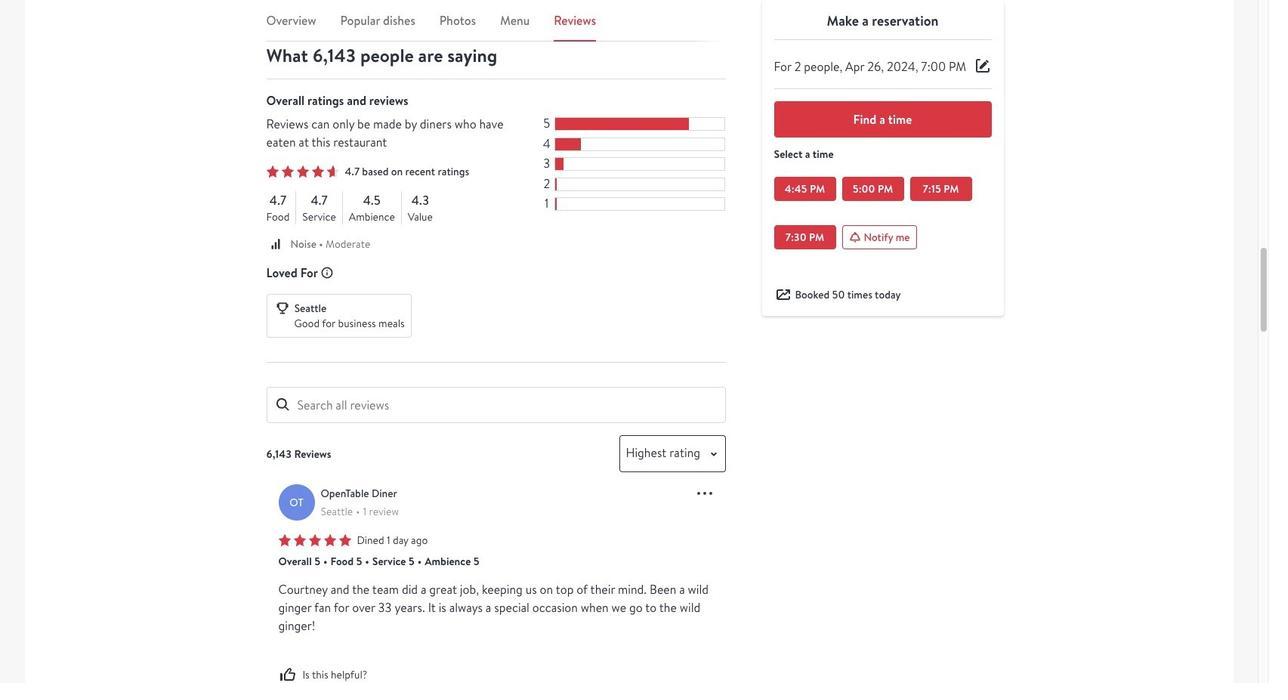 Task type: vqa. For each thing, say whether or not it's contained in the screenshot.
Rated 2 by 0% people element
yes



Task type: describe. For each thing, give the bounding box(es) containing it.
Search all reviews search field
[[266, 387, 726, 423]]

avatar photo for opentable diner image
[[278, 484, 315, 521]]



Task type: locate. For each thing, give the bounding box(es) containing it.
rated 2 by 0% people element
[[542, 177, 552, 191]]

tab list
[[266, 11, 726, 42]]

rated 1 by 0% people element
[[542, 197, 552, 211]]

4.7 stars image
[[266, 166, 339, 178]]

5 stars image
[[278, 534, 351, 546]]

rated 4 by 14% people element
[[542, 137, 552, 151]]

rated 5 by 78% people element
[[542, 117, 552, 131]]

rated 3 by 4% people element
[[542, 157, 552, 171]]



